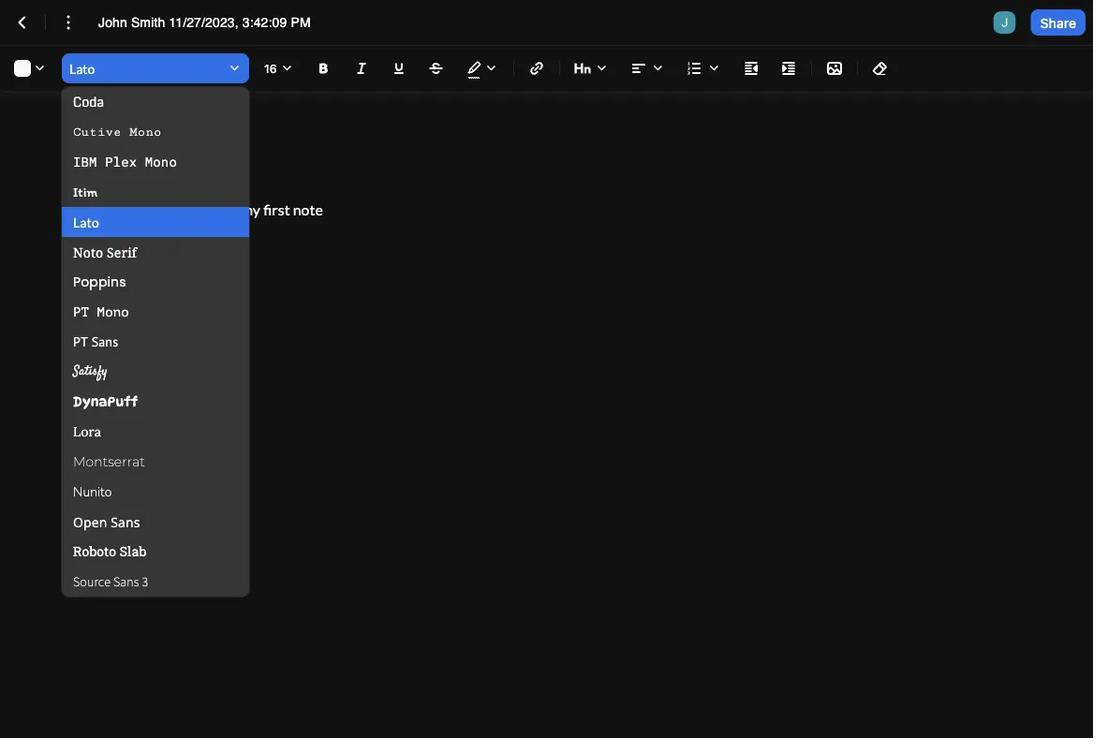 Task type: describe. For each thing, give the bounding box(es) containing it.
menu containing coda
[[62, 87, 249, 597]]

16
[[264, 62, 277, 75]]

source sans 3
[[73, 573, 148, 591]]

cutive mono
[[73, 125, 162, 139]]

increase indent image
[[778, 57, 800, 80]]

itim menu item
[[62, 177, 249, 207]]

lora
[[73, 424, 101, 440]]

more image
[[57, 11, 80, 34]]

montserrat menu item
[[62, 447, 249, 477]]

dynapuff
[[73, 394, 138, 410]]

dynapuff menu item
[[62, 387, 249, 417]]

this
[[197, 201, 225, 219]]

pt mono menu item
[[62, 297, 249, 327]]

all notes image
[[11, 11, 34, 34]]

mono for pt mono
[[97, 305, 129, 320]]

nunito
[[73, 483, 112, 501]]

poppins menu item
[[62, 267, 249, 297]]

is
[[228, 201, 238, 219]]

3
[[142, 573, 148, 591]]

italic image
[[351, 57, 373, 80]]

source sans 3 menu item
[[62, 567, 249, 597]]

strikethrough image
[[425, 57, 448, 80]]



Task type: vqa. For each thing, say whether or not it's contained in the screenshot.
My Meeting text field
no



Task type: locate. For each thing, give the bounding box(es) containing it.
pt inside menu item
[[73, 333, 88, 351]]

0 vertical spatial sans
[[92, 333, 118, 351]]

pt up pt sans
[[73, 305, 89, 320]]

None text field
[[98, 13, 334, 32]]

lato inside lato menu item
[[73, 214, 99, 230]]

open sans
[[73, 513, 140, 531]]

noto serif
[[73, 243, 137, 261]]

link image
[[526, 57, 548, 80]]

2 pt from the top
[[73, 333, 88, 351]]

slab
[[120, 543, 147, 560]]

lato up coda
[[69, 60, 95, 76]]

clear style image
[[870, 57, 892, 80]]

sans up slab
[[111, 513, 140, 531]]

1 vertical spatial lato
[[73, 214, 99, 230]]

coda menu item
[[62, 87, 249, 117]]

1 vertical spatial mono
[[145, 153, 177, 171]]

0 vertical spatial mono
[[130, 125, 162, 139]]

lato menu item
[[62, 207, 249, 237]]

john smith image
[[994, 11, 1017, 34]]

open
[[73, 513, 107, 531]]

source
[[73, 573, 111, 591]]

insert image image
[[824, 57, 846, 80]]

sans inside menu item
[[92, 333, 118, 351]]

lato inside lato popup button
[[69, 60, 95, 76]]

this is my first note
[[197, 201, 323, 219]]

satisfy menu item
[[62, 357, 249, 387]]

pt
[[73, 305, 89, 320], [73, 333, 88, 351]]

pt for pt sans
[[73, 333, 88, 351]]

coda
[[73, 93, 104, 112]]

itim
[[73, 184, 98, 200]]

roboto
[[73, 543, 116, 560]]

noto
[[73, 243, 103, 261]]

mono down coda menu item
[[130, 125, 162, 139]]

16 button
[[257, 53, 302, 83]]

montserrat
[[73, 454, 145, 470]]

first
[[263, 201, 290, 219]]

pt inside menu item
[[73, 305, 89, 320]]

pt sans menu item
[[62, 327, 249, 357]]

pt mono
[[73, 305, 129, 320]]

nunito menu item
[[62, 477, 249, 507]]

1 pt from the top
[[73, 305, 89, 320]]

pt sans
[[73, 333, 118, 351]]

bold image
[[313, 57, 336, 80]]

lato down itim
[[73, 214, 99, 230]]

1 vertical spatial sans
[[111, 513, 140, 531]]

roboto slab
[[73, 543, 147, 560]]

my
[[241, 201, 261, 219]]

sans for source
[[113, 573, 139, 591]]

mono
[[130, 125, 162, 139], [145, 153, 177, 171], [97, 305, 129, 320]]

open sans menu item
[[62, 507, 249, 537]]

serif
[[107, 243, 137, 261]]

lato button
[[62, 53, 249, 83]]

underline image
[[388, 57, 410, 80]]

share
[[1041, 15, 1077, 30]]

cutive
[[73, 125, 122, 139]]

sans down pt mono
[[92, 333, 118, 351]]

share button
[[1032, 9, 1086, 36]]

lato
[[69, 60, 95, 76], [73, 214, 99, 230]]

satisfy
[[73, 363, 108, 381]]

pt up "satisfy"
[[73, 333, 88, 351]]

menu
[[62, 87, 249, 597]]

poppins
[[73, 273, 126, 291]]

mono down cutive mono menu item at the left of page
[[145, 153, 177, 171]]

2 vertical spatial mono
[[97, 305, 129, 320]]

lora menu item
[[62, 417, 249, 447]]

sans
[[92, 333, 118, 351], [111, 513, 140, 531], [113, 573, 139, 591]]

0 vertical spatial lato
[[69, 60, 95, 76]]

0 vertical spatial pt
[[73, 305, 89, 320]]

mono down poppins
[[97, 305, 129, 320]]

sans left 3
[[113, 573, 139, 591]]

cutive mono menu item
[[62, 117, 249, 147]]

mono for cutive mono
[[130, 125, 162, 139]]

plex
[[105, 153, 137, 171]]

pt for pt mono
[[73, 305, 89, 320]]

ibm plex mono
[[73, 153, 177, 171]]

ibm plex mono menu item
[[62, 147, 249, 177]]

1 vertical spatial pt
[[73, 333, 88, 351]]

decrease indent image
[[740, 57, 763, 80]]

ibm
[[73, 153, 97, 171]]

noto serif menu item
[[62, 237, 249, 267]]

sans for pt
[[92, 333, 118, 351]]

roboto slab menu item
[[62, 537, 249, 567]]

note
[[293, 201, 323, 219]]

sans for open
[[111, 513, 140, 531]]

2 vertical spatial sans
[[113, 573, 139, 591]]



